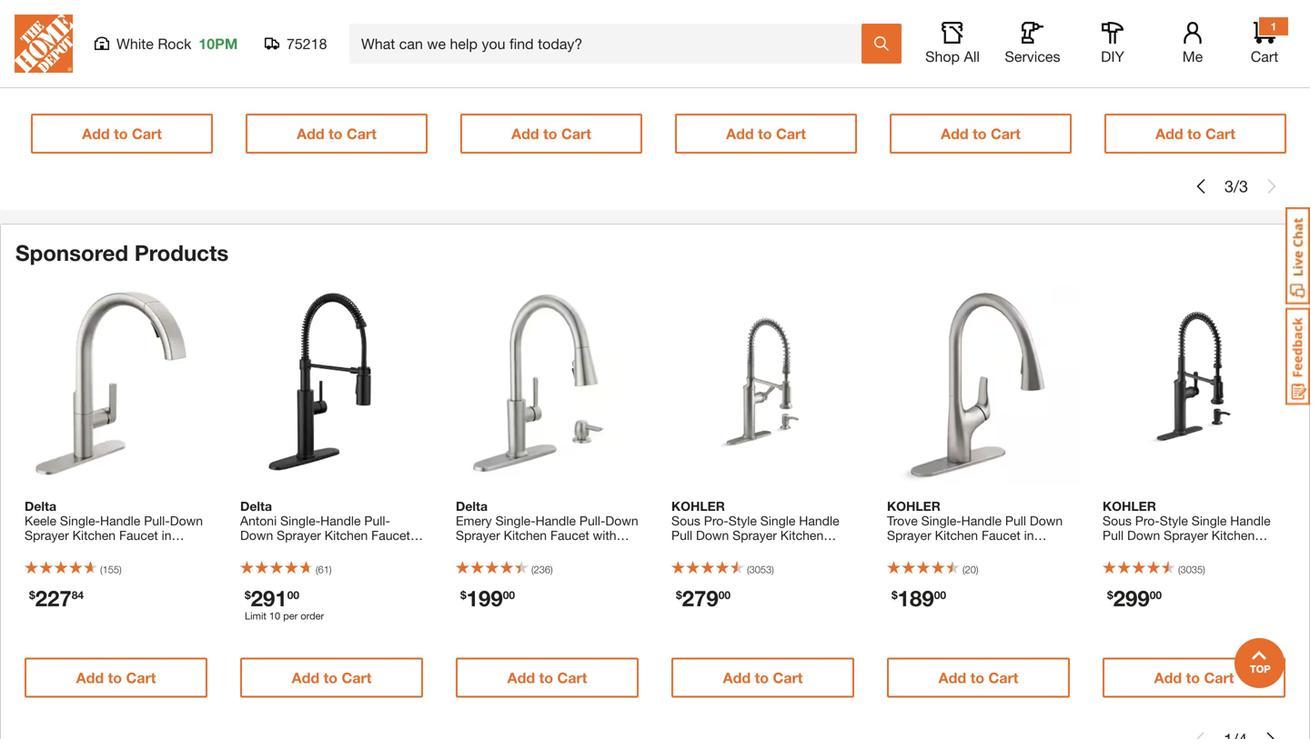 Task type: describe. For each thing, give the bounding box(es) containing it.
delta keele single-handle pull-down sprayer kitchen faucet in spotshield stainless
[[25, 499, 203, 558]]

75218 button
[[265, 35, 328, 53]]

handle inside kohler sous pro-style single handle pull down sprayer kitchen faucet in vibrant stainless steel
[[799, 514, 839, 529]]

diy button
[[1084, 22, 1142, 66]]

219
[[42, 61, 78, 87]]

single- for 227
[[60, 514, 100, 529]]

kohler trove single-handle pull down sprayer kitchen faucet in vibrant stainless
[[887, 499, 1063, 558]]

white
[[116, 35, 154, 52]]

( 3053 )
[[747, 564, 774, 576]]

00 for 199
[[503, 589, 515, 602]]

keele
[[25, 514, 56, 529]]

kohler for 279
[[671, 499, 725, 514]]

kitchen for 189
[[935, 528, 978, 543]]

236
[[534, 564, 550, 576]]

pull for 279
[[671, 528, 692, 543]]

in inside the kohler sous pro-style single handle pull down sprayer kitchen faucet in matte black
[[1145, 543, 1155, 558]]

$ 219
[[35, 61, 78, 87]]

down for 227
[[170, 514, 203, 529]]

kohler sous pro-style single handle pull down sprayer kitchen faucet in vibrant stainless steel
[[671, 499, 839, 572]]

pull- for 199
[[579, 514, 605, 529]]

single for 279
[[760, 514, 796, 529]]

with for limit
[[240, 543, 264, 558]]

$ for 219
[[35, 65, 42, 78]]

61
[[318, 564, 329, 576]]

10
[[269, 610, 280, 622]]

sprayer for limit
[[277, 528, 321, 543]]

order
[[301, 610, 324, 622]]

services
[[1005, 48, 1060, 65]]

vibrant inside kohler trove single-handle pull down sprayer kitchen faucet in vibrant stainless
[[887, 543, 927, 558]]

faucet for limit
[[371, 528, 410, 543]]

( for 189
[[963, 564, 965, 576]]

227
[[35, 585, 72, 611]]

all
[[964, 48, 980, 65]]

spring
[[267, 543, 305, 558]]

stainless inside delta keele single-handle pull-down sprayer kitchen faucet in spotshield stainless
[[91, 543, 142, 558]]

259
[[471, 61, 507, 87]]

3035
[[1181, 564, 1203, 576]]

down inside the kohler sous pro-style single handle pull down sprayer kitchen faucet in matte black
[[1127, 528, 1160, 543]]

me button
[[1164, 22, 1222, 66]]

1 horizontal spatial 299
[[1113, 585, 1150, 611]]

( for 299
[[1178, 564, 1181, 576]]

( for 199
[[531, 564, 534, 576]]

handle inside the kohler sous pro-style single handle pull down sprayer kitchen faucet in matte black
[[1230, 514, 1271, 529]]

antoni
[[240, 514, 277, 529]]

( 561 )
[[106, 32, 128, 44]]

with for 199
[[593, 528, 616, 543]]

( 20 )
[[963, 564, 979, 576]]

561
[[109, 32, 126, 44]]

( 3035 )
[[1178, 564, 1205, 576]]

down for 199
[[605, 514, 638, 529]]

in inside delta antoni single-handle pull- down sprayer kitchen faucet with spring spout in matte black
[[346, 543, 356, 558]]

in inside delta emery single-handle pull-down sprayer kitchen faucet with shieldspray and soap dispenser in spotshield stainless steel
[[516, 557, 526, 572]]

00 for 229
[[937, 65, 949, 78]]

delta emery single-handle pull-down sprayer kitchen faucet with shieldspray and soap dispenser in spotshield stainless steel
[[456, 499, 638, 587]]

$ 299 00
[[1107, 585, 1162, 611]]

diy
[[1101, 48, 1124, 65]]

1 vertical spatial 189
[[898, 585, 934, 611]]

this is the last slide image
[[1265, 179, 1279, 194]]

$ 229 00
[[894, 61, 949, 87]]

( for limit
[[316, 564, 318, 576]]

3 / 3
[[1225, 176, 1248, 196]]

emery
[[456, 514, 492, 529]]

style for 299
[[1160, 514, 1188, 529]]

spout
[[308, 543, 342, 558]]

kitchen inside the kohler sous pro-style single handle pull down sprayer kitchen faucet in matte black
[[1212, 528, 1255, 543]]

matte inside the kohler sous pro-style single handle pull down sprayer kitchen faucet in matte black
[[1159, 543, 1191, 558]]

single- for limit
[[280, 514, 320, 529]]

/
[[1234, 176, 1239, 196]]

( for 219
[[106, 32, 109, 44]]

trove single-handle pull down sprayer kitchen faucet in vibrant stainless image
[[878, 285, 1079, 486]]

down for 189
[[1030, 514, 1063, 529]]

antoni single-handle pull-down sprayer kitchen faucet with spring spout in matte black image
[[231, 285, 432, 486]]

faucet for 227
[[119, 528, 158, 543]]

$ 227 84
[[29, 585, 84, 611]]

( 1985 )
[[536, 32, 563, 44]]

delta for limit
[[240, 499, 272, 514]]

) for 219
[[126, 32, 128, 44]]

2 3 from the left
[[1239, 176, 1248, 196]]

kitchen for 227
[[72, 528, 116, 543]]

$ 189 00
[[892, 585, 946, 611]]

kohler for 299
[[1103, 499, 1156, 514]]

) for 279
[[772, 564, 774, 576]]

) for 227
[[119, 564, 122, 576]]

sponsored products
[[15, 240, 229, 266]]

1985
[[538, 32, 561, 44]]

$ 199 00
[[460, 585, 515, 611]]

) for 299
[[1203, 564, 1205, 576]]

dispenser
[[456, 557, 513, 572]]

faucet inside kohler sous pro-style single handle pull down sprayer kitchen faucet in vibrant stainless steel
[[671, 543, 710, 558]]

sous for 299
[[1103, 514, 1132, 529]]

and
[[528, 543, 549, 558]]

shop all button
[[923, 22, 982, 66]]

stainless inside kohler trove single-handle pull down sprayer kitchen faucet in vibrant stainless
[[931, 543, 982, 558]]

00 for 279
[[718, 589, 731, 602]]

trove
[[887, 514, 918, 529]]

291
[[251, 585, 287, 611]]

( for 279
[[747, 564, 749, 576]]

329
[[1115, 61, 1152, 87]]

kohler for 189
[[887, 499, 941, 514]]



Task type: vqa. For each thing, say whether or not it's contained in the screenshot.


Task type: locate. For each thing, give the bounding box(es) containing it.
1 horizontal spatial spotshield
[[530, 557, 592, 572]]

2 single- from the left
[[280, 514, 320, 529]]

sprayer inside the kohler sous pro-style single handle pull down sprayer kitchen faucet in matte black
[[1164, 528, 1208, 543]]

0 horizontal spatial 299
[[686, 61, 722, 87]]

kitchen
[[72, 528, 116, 543], [325, 528, 368, 543], [504, 528, 547, 543], [780, 528, 824, 543], [935, 528, 978, 543], [1212, 528, 1255, 543]]

handle for 199
[[536, 514, 576, 529]]

down for limit
[[240, 528, 273, 543]]

feedback link image
[[1286, 308, 1310, 406]]

189
[[256, 61, 293, 87], [898, 585, 934, 611]]

handle for 227
[[100, 514, 140, 529]]

1 horizontal spatial matte
[[1159, 543, 1191, 558]]

vibrant
[[727, 543, 767, 558], [887, 543, 927, 558]]

in inside delta keele single-handle pull-down sprayer kitchen faucet in spotshield stainless
[[162, 528, 172, 543]]

3 left this is the last slide image
[[1239, 176, 1248, 196]]

limit
[[245, 610, 266, 622]]

0 vertical spatial 299
[[686, 61, 722, 87]]

style inside kohler sous pro-style single handle pull down sprayer kitchen faucet in vibrant stainless steel
[[729, 514, 757, 529]]

in inside kohler trove single-handle pull down sprayer kitchen faucet in vibrant stainless
[[1024, 528, 1034, 543]]

1 horizontal spatial kohler
[[887, 499, 941, 514]]

next slide image
[[1264, 733, 1278, 740]]

black inside delta antoni single-handle pull- down sprayer kitchen faucet with spring spout in matte black
[[240, 557, 272, 572]]

sous pro-style single handle pull down sprayer kitchen faucet in matte black image
[[1094, 285, 1295, 486]]

)
[[126, 32, 128, 44], [561, 32, 563, 44], [1199, 32, 1202, 44], [119, 564, 122, 576], [329, 564, 332, 576], [550, 564, 553, 576], [772, 564, 774, 576], [976, 564, 979, 576], [1203, 564, 1205, 576]]

matte up 3035
[[1159, 543, 1191, 558]]

) for 199
[[550, 564, 553, 576]]

delta
[[25, 499, 56, 514], [240, 499, 272, 514], [456, 499, 488, 514]]

sous up 279
[[671, 514, 700, 529]]

style inside the kohler sous pro-style single handle pull down sprayer kitchen faucet in matte black
[[1160, 514, 1188, 529]]

sous pro-style single handle pull down sprayer kitchen faucet in vibrant stainless steel image
[[662, 285, 863, 486]]

3
[[1225, 176, 1234, 196], [1239, 176, 1248, 196]]

handle for limit
[[320, 514, 361, 529]]

black up ( 3035 )
[[1195, 543, 1227, 558]]

single- right trove
[[921, 514, 961, 529]]

matte right spout on the bottom left of page
[[359, 543, 392, 558]]

( 236 )
[[531, 564, 553, 576]]

$ 279 00
[[676, 585, 731, 611]]

sprayer up 3035
[[1164, 528, 1208, 543]]

00 inside $ 279 00
[[718, 589, 731, 602]]

stainless inside kohler sous pro-style single handle pull down sprayer kitchen faucet in vibrant stainless steel
[[771, 543, 822, 558]]

0 horizontal spatial 189
[[256, 61, 293, 87]]

spotshield inside delta keele single-handle pull-down sprayer kitchen faucet in spotshield stainless
[[25, 543, 87, 558]]

single for 299
[[1192, 514, 1227, 529]]

1 vibrant from the left
[[727, 543, 767, 558]]

0 horizontal spatial with
[[240, 543, 264, 558]]

sprayer inside delta emery single-handle pull-down sprayer kitchen faucet with shieldspray and soap dispenser in spotshield stainless steel
[[456, 528, 500, 543]]

1 style from the left
[[729, 514, 757, 529]]

$ inside "$ 299 00"
[[1107, 589, 1113, 602]]

6 handle from the left
[[1230, 514, 1271, 529]]

299
[[686, 61, 722, 87], [1113, 585, 1150, 611]]

$ for 279
[[676, 589, 682, 602]]

1 matte from the left
[[359, 543, 392, 558]]

single up 3035
[[1192, 514, 1227, 529]]

1 horizontal spatial black
[[1195, 543, 1227, 558]]

84
[[72, 589, 84, 602]]

2 kohler from the left
[[887, 499, 941, 514]]

00 inside "$ 299 00"
[[1150, 589, 1162, 602]]

to
[[114, 125, 128, 142], [329, 125, 343, 142], [543, 125, 557, 142], [758, 125, 772, 142], [973, 125, 987, 142], [1187, 125, 1201, 142], [108, 670, 122, 687], [324, 670, 338, 687], [539, 670, 553, 687], [755, 670, 769, 687], [970, 670, 984, 687], [1186, 670, 1200, 687]]

faucet
[[119, 528, 158, 543], [371, 528, 410, 543], [550, 528, 589, 543], [982, 528, 1021, 543], [671, 543, 710, 558], [1103, 543, 1142, 558]]

0 horizontal spatial pro-
[[704, 514, 729, 529]]

cart
[[1251, 48, 1278, 65], [132, 125, 162, 142], [347, 125, 377, 142], [561, 125, 591, 142], [776, 125, 806, 142], [991, 125, 1021, 142], [1205, 125, 1235, 142], [126, 670, 156, 687], [342, 670, 372, 687], [557, 670, 587, 687], [773, 670, 803, 687], [988, 670, 1018, 687], [1204, 670, 1234, 687]]

delta for 227
[[25, 499, 56, 514]]

spotshield inside delta emery single-handle pull-down sprayer kitchen faucet with shieldspray and soap dispenser in spotshield stainless steel
[[530, 557, 592, 572]]

00 inside $ 229 00
[[937, 65, 949, 78]]

0 horizontal spatial sous
[[671, 514, 700, 529]]

1 horizontal spatial style
[[1160, 514, 1188, 529]]

189 down trove
[[898, 585, 934, 611]]

delta inside delta keele single-handle pull-down sprayer kitchen faucet in spotshield stainless
[[25, 499, 56, 514]]

faucet inside delta emery single-handle pull-down sprayer kitchen faucet with shieldspray and soap dispenser in spotshield stainless steel
[[550, 528, 589, 543]]

$ inside $ 279 00
[[676, 589, 682, 602]]

( for 227
[[100, 564, 102, 576]]

black
[[1195, 543, 1227, 558], [240, 557, 272, 572]]

3 pull- from the left
[[579, 514, 605, 529]]

shop
[[925, 48, 960, 65]]

6 sprayer from the left
[[1164, 528, 1208, 543]]

vibrant inside kohler sous pro-style single handle pull down sprayer kitchen faucet in vibrant stainless steel
[[727, 543, 767, 558]]

with right soap in the left of the page
[[593, 528, 616, 543]]

( 182 )
[[1180, 32, 1202, 44]]

1
[[1271, 20, 1277, 33]]

$ for 199
[[460, 589, 466, 602]]

sprayer for 199
[[456, 528, 500, 543]]

sprayer inside kohler sous pro-style single handle pull down sprayer kitchen faucet in vibrant stainless steel
[[733, 528, 777, 543]]

10pm
[[199, 35, 238, 52]]

00 inside the $ 189 00
[[934, 589, 946, 602]]

1 delta from the left
[[25, 499, 56, 514]]

2 matte from the left
[[1159, 543, 1191, 558]]

2 horizontal spatial pull
[[1103, 528, 1124, 543]]

pro-
[[704, 514, 729, 529], [1135, 514, 1160, 529]]

pull- inside delta keele single-handle pull-down sprayer kitchen faucet in spotshield stainless
[[144, 514, 170, 529]]

services button
[[1004, 22, 1062, 66]]

handle inside kohler trove single-handle pull down sprayer kitchen faucet in vibrant stainless
[[961, 514, 1002, 529]]

products
[[134, 240, 229, 266]]

style for 279
[[729, 514, 757, 529]]

4 sprayer from the left
[[733, 528, 777, 543]]

sprayer up ( 3053 ) on the right bottom of the page
[[733, 528, 777, 543]]

2 style from the left
[[1160, 514, 1188, 529]]

pull inside kohler sous pro-style single handle pull down sprayer kitchen faucet in vibrant stainless steel
[[671, 528, 692, 543]]

sprayer inside kohler trove single-handle pull down sprayer kitchen faucet in vibrant stainless
[[887, 528, 931, 543]]

style up ( 3053 ) on the right bottom of the page
[[729, 514, 757, 529]]

0 horizontal spatial pull
[[671, 528, 692, 543]]

20
[[965, 564, 976, 576]]

sous up "$ 299 00" at the right
[[1103, 514, 1132, 529]]

down inside delta emery single-handle pull-down sprayer kitchen faucet with shieldspray and soap dispenser in spotshield stainless steel
[[605, 514, 638, 529]]

$ for 299
[[1107, 589, 1113, 602]]

add to cart
[[82, 125, 162, 142], [297, 125, 377, 142], [511, 125, 591, 142], [726, 125, 806, 142], [941, 125, 1021, 142], [1156, 125, 1235, 142], [76, 670, 156, 687], [292, 670, 372, 687], [507, 670, 587, 687], [723, 670, 803, 687], [939, 670, 1018, 687], [1154, 670, 1234, 687]]

me
[[1182, 48, 1203, 65]]

189 down 75218 button on the top left of the page
[[256, 61, 293, 87]]

( 1215
[[321, 32, 346, 44]]

5 handle from the left
[[961, 514, 1002, 529]]

00 inside $ 291 00 limit 10 per order
[[287, 589, 299, 602]]

279
[[682, 585, 718, 611]]

2 sous from the left
[[1103, 514, 1132, 529]]

pull-
[[144, 514, 170, 529], [364, 514, 390, 529], [579, 514, 605, 529]]

$
[[35, 65, 42, 78], [894, 65, 900, 78], [29, 589, 35, 602], [245, 589, 251, 602], [460, 589, 466, 602], [676, 589, 682, 602], [892, 589, 898, 602], [1107, 589, 1113, 602]]

kohler sous pro-style single handle pull down sprayer kitchen faucet in matte black
[[1103, 499, 1271, 558]]

vibrant up ( 3053 ) on the right bottom of the page
[[727, 543, 767, 558]]

emery single-handle pull-down sprayer kitchen faucet with shieldspray and soap dispenser in spotshield stainless steel image
[[447, 285, 648, 486]]

pull for 299
[[1103, 528, 1124, 543]]

shop all
[[925, 48, 980, 65]]

handle
[[100, 514, 140, 529], [320, 514, 361, 529], [536, 514, 576, 529], [799, 514, 839, 529], [961, 514, 1002, 529], [1230, 514, 1271, 529]]

1 kitchen from the left
[[72, 528, 116, 543]]

kitchen inside kohler trove single-handle pull down sprayer kitchen faucet in vibrant stainless
[[935, 528, 978, 543]]

2 pull- from the left
[[364, 514, 390, 529]]

in
[[162, 528, 172, 543], [1024, 528, 1034, 543], [346, 543, 356, 558], [714, 543, 724, 558], [1145, 543, 1155, 558], [516, 557, 526, 572]]

cart 1
[[1251, 20, 1278, 65]]

kohler
[[671, 499, 725, 514], [887, 499, 941, 514], [1103, 499, 1156, 514]]

white rock 10pm
[[116, 35, 238, 52]]

1215
[[324, 32, 346, 44]]

2 pro- from the left
[[1135, 514, 1160, 529]]

down inside kohler trove single-handle pull down sprayer kitchen faucet in vibrant stainless
[[1030, 514, 1063, 529]]

(
[[106, 32, 109, 44], [321, 32, 324, 44], [536, 32, 538, 44], [1180, 32, 1182, 44], [100, 564, 102, 576], [316, 564, 318, 576], [531, 564, 534, 576], [747, 564, 749, 576], [963, 564, 965, 576], [1178, 564, 1181, 576]]

sprayer up 61
[[277, 528, 321, 543]]

3 delta from the left
[[456, 499, 488, 514]]

stainless up 20
[[931, 543, 982, 558]]

1 sprayer from the left
[[25, 528, 69, 543]]

sprayer inside delta antoni single-handle pull- down sprayer kitchen faucet with spring spout in matte black
[[277, 528, 321, 543]]

0 horizontal spatial pull-
[[144, 514, 170, 529]]

$ inside $ 229 00
[[894, 65, 900, 78]]

black inside the kohler sous pro-style single handle pull down sprayer kitchen faucet in matte black
[[1195, 543, 1227, 558]]

pro- up $ 279 00
[[704, 514, 729, 529]]

1 horizontal spatial pro-
[[1135, 514, 1160, 529]]

vibrant down trove
[[887, 543, 927, 558]]

) for limit
[[329, 564, 332, 576]]

delta inside delta antoni single-handle pull- down sprayer kitchen faucet with spring spout in matte black
[[240, 499, 272, 514]]

1 handle from the left
[[100, 514, 140, 529]]

1 horizontal spatial delta
[[240, 499, 272, 514]]

2 horizontal spatial pull-
[[579, 514, 605, 529]]

single inside the kohler sous pro-style single handle pull down sprayer kitchen faucet in matte black
[[1192, 514, 1227, 529]]

3 handle from the left
[[536, 514, 576, 529]]

single- inside kohler trove single-handle pull down sprayer kitchen faucet in vibrant stainless
[[921, 514, 961, 529]]

$ inside the $ 189 00
[[892, 589, 898, 602]]

$ inside $ 291 00 limit 10 per order
[[245, 589, 251, 602]]

$ inside the $ 199 00
[[460, 589, 466, 602]]

$ for 189
[[892, 589, 898, 602]]

faucet for 199
[[550, 528, 589, 543]]

delta antoni single-handle pull- down sprayer kitchen faucet with spring spout in matte black
[[240, 499, 410, 572]]

steel down and
[[511, 572, 540, 587]]

$ for 229
[[894, 65, 900, 78]]

155
[[102, 564, 119, 576]]

00 for 189
[[934, 589, 946, 602]]

single-
[[60, 514, 100, 529], [280, 514, 320, 529], [495, 514, 536, 529], [921, 514, 961, 529]]

kohler inside kohler sous pro-style single handle pull down sprayer kitchen faucet in vibrant stainless steel
[[671, 499, 725, 514]]

delta for 199
[[456, 499, 488, 514]]

faucet for 189
[[982, 528, 1021, 543]]

199
[[466, 585, 503, 611]]

faucet inside kohler trove single-handle pull down sprayer kitchen faucet in vibrant stainless
[[982, 528, 1021, 543]]

1 pro- from the left
[[704, 514, 729, 529]]

handle for 189
[[961, 514, 1002, 529]]

single- for 199
[[495, 514, 536, 529]]

faucet inside delta keele single-handle pull-down sprayer kitchen faucet in spotshield stainless
[[119, 528, 158, 543]]

1 vertical spatial 299
[[1113, 585, 1150, 611]]

sprayer up 'dispenser'
[[456, 528, 500, 543]]

00 inside the $ 199 00
[[503, 589, 515, 602]]

0 horizontal spatial black
[[240, 557, 272, 572]]

6 kitchen from the left
[[1212, 528, 1255, 543]]

75218
[[287, 35, 327, 52]]

single- up and
[[495, 514, 536, 529]]

down inside delta antoni single-handle pull- down sprayer kitchen faucet with spring spout in matte black
[[240, 528, 273, 543]]

0 horizontal spatial single
[[760, 514, 796, 529]]

What can we help you find today? search field
[[361, 25, 861, 63]]

black up 291
[[240, 557, 272, 572]]

1 horizontal spatial 3
[[1239, 176, 1248, 196]]

2 delta from the left
[[240, 499, 272, 514]]

handle inside delta keele single-handle pull-down sprayer kitchen faucet in spotshield stainless
[[100, 514, 140, 529]]

4 handle from the left
[[799, 514, 839, 529]]

1 horizontal spatial pull
[[1005, 514, 1026, 529]]

single- inside delta keele single-handle pull-down sprayer kitchen faucet in spotshield stainless
[[60, 514, 100, 529]]

soap
[[553, 543, 583, 558]]

kitchen for 199
[[504, 528, 547, 543]]

$ 291 00 limit 10 per order
[[245, 585, 324, 622]]

00 for 299
[[1150, 589, 1162, 602]]

single inside kohler sous pro-style single handle pull down sprayer kitchen faucet in vibrant stainless steel
[[760, 514, 796, 529]]

pro- for 279
[[704, 514, 729, 529]]

single- inside delta emery single-handle pull-down sprayer kitchen faucet with shieldspray and soap dispenser in spotshield stainless steel
[[495, 514, 536, 529]]

pro- inside the kohler sous pro-style single handle pull down sprayer kitchen faucet in matte black
[[1135, 514, 1160, 529]]

2 single from the left
[[1192, 514, 1227, 529]]

$ for 227
[[29, 589, 35, 602]]

1 horizontal spatial pull-
[[364, 514, 390, 529]]

sprayer for 227
[[25, 528, 69, 543]]

in inside kohler sous pro-style single handle pull down sprayer kitchen faucet in vibrant stainless steel
[[714, 543, 724, 558]]

5 kitchen from the left
[[935, 528, 978, 543]]

single
[[760, 514, 796, 529], [1192, 514, 1227, 529]]

stainless up 3053
[[771, 543, 822, 558]]

5 sprayer from the left
[[887, 528, 931, 543]]

pull inside kohler trove single-handle pull down sprayer kitchen faucet in vibrant stainless
[[1005, 514, 1026, 529]]

2 kitchen from the left
[[325, 528, 368, 543]]

this is the first slide image
[[1193, 733, 1207, 740]]

2 sprayer from the left
[[277, 528, 321, 543]]

pro- inside kohler sous pro-style single handle pull down sprayer kitchen faucet in vibrant stainless steel
[[704, 514, 729, 529]]

single- right keele
[[60, 514, 100, 529]]

sous for 279
[[671, 514, 700, 529]]

stainless down shieldspray
[[456, 572, 507, 587]]

sprayer for 189
[[887, 528, 931, 543]]

faucet inside delta antoni single-handle pull- down sprayer kitchen faucet with spring spout in matte black
[[371, 528, 410, 543]]

with inside delta emery single-handle pull-down sprayer kitchen faucet with shieldspray and soap dispenser in spotshield stainless steel
[[593, 528, 616, 543]]

rock
[[158, 35, 191, 52]]

1 sous from the left
[[671, 514, 700, 529]]

pull- inside delta antoni single-handle pull- down sprayer kitchen faucet with spring spout in matte black
[[364, 514, 390, 529]]

sous inside kohler sous pro-style single handle pull down sprayer kitchen faucet in vibrant stainless steel
[[671, 514, 700, 529]]

kitchen inside delta antoni single-handle pull- down sprayer kitchen faucet with spring spout in matte black
[[325, 528, 368, 543]]

0 horizontal spatial spotshield
[[25, 543, 87, 558]]

1 single from the left
[[760, 514, 796, 529]]

pull inside the kohler sous pro-style single handle pull down sprayer kitchen faucet in matte black
[[1103, 528, 1124, 543]]

sprayer up 227
[[25, 528, 69, 543]]

1 horizontal spatial sous
[[1103, 514, 1132, 529]]

3 right previous slide image
[[1225, 176, 1234, 196]]

single- inside delta antoni single-handle pull- down sprayer kitchen faucet with spring spout in matte black
[[280, 514, 320, 529]]

0 horizontal spatial matte
[[359, 543, 392, 558]]

pull- inside delta emery single-handle pull-down sprayer kitchen faucet with shieldspray and soap dispenser in spotshield stainless steel
[[579, 514, 605, 529]]

pull
[[1005, 514, 1026, 529], [671, 528, 692, 543], [1103, 528, 1124, 543]]

faucet inside the kohler sous pro-style single handle pull down sprayer kitchen faucet in matte black
[[1103, 543, 1142, 558]]

2 handle from the left
[[320, 514, 361, 529]]

3053
[[749, 564, 772, 576]]

steel inside delta emery single-handle pull-down sprayer kitchen faucet with shieldspray and soap dispenser in spotshield stainless steel
[[511, 572, 540, 587]]

handle inside delta emery single-handle pull-down sprayer kitchen faucet with shieldspray and soap dispenser in spotshield stainless steel
[[536, 514, 576, 529]]

2 horizontal spatial delta
[[456, 499, 488, 514]]

) for 189
[[976, 564, 979, 576]]

4 kitchen from the left
[[780, 528, 824, 543]]

$ inside $ 227 84
[[29, 589, 35, 602]]

handle inside delta antoni single-handle pull- down sprayer kitchen faucet with spring spout in matte black
[[320, 514, 361, 529]]

1 kohler from the left
[[671, 499, 725, 514]]

3 kitchen from the left
[[504, 528, 547, 543]]

0 horizontal spatial style
[[729, 514, 757, 529]]

0 horizontal spatial vibrant
[[727, 543, 767, 558]]

per
[[283, 610, 298, 622]]

( 61 )
[[316, 564, 332, 576]]

with
[[593, 528, 616, 543], [240, 543, 264, 558]]

kitchen inside delta keele single-handle pull-down sprayer kitchen faucet in spotshield stainless
[[72, 528, 116, 543]]

style up 3035
[[1160, 514, 1188, 529]]

stainless up "155"
[[91, 543, 142, 558]]

single- for 189
[[921, 514, 961, 529]]

pro- up "$ 299 00" at the right
[[1135, 514, 1160, 529]]

pro- for 299
[[1135, 514, 1160, 529]]

single- up spring
[[280, 514, 320, 529]]

sprayer
[[25, 528, 69, 543], [277, 528, 321, 543], [456, 528, 500, 543], [733, 528, 777, 543], [887, 528, 931, 543], [1164, 528, 1208, 543]]

1 horizontal spatial vibrant
[[887, 543, 927, 558]]

229
[[900, 61, 937, 87]]

sous
[[671, 514, 700, 529], [1103, 514, 1132, 529]]

1 horizontal spatial single
[[1192, 514, 1227, 529]]

2 vibrant from the left
[[887, 543, 927, 558]]

0 horizontal spatial kohler
[[671, 499, 725, 514]]

1 horizontal spatial 189
[[898, 585, 934, 611]]

0 horizontal spatial 3
[[1225, 176, 1234, 196]]

3 sprayer from the left
[[456, 528, 500, 543]]

sprayer up the $ 189 00
[[887, 528, 931, 543]]

keele single-handle pull-down sprayer kitchen faucet in spotshield stainless image
[[15, 285, 217, 486]]

sprayer inside delta keele single-handle pull-down sprayer kitchen faucet in spotshield stainless
[[25, 528, 69, 543]]

style
[[729, 514, 757, 529], [1160, 514, 1188, 529]]

kitchen inside kohler sous pro-style single handle pull down sprayer kitchen faucet in vibrant stainless steel
[[780, 528, 824, 543]]

1 single- from the left
[[60, 514, 100, 529]]

4 single- from the left
[[921, 514, 961, 529]]

sous inside the kohler sous pro-style single handle pull down sprayer kitchen faucet in matte black
[[1103, 514, 1132, 529]]

3 kohler from the left
[[1103, 499, 1156, 514]]

0 horizontal spatial delta
[[25, 499, 56, 514]]

pull- for 227
[[144, 514, 170, 529]]

previous slide image
[[1194, 179, 1208, 194]]

down inside kohler sous pro-style single handle pull down sprayer kitchen faucet in vibrant stainless steel
[[696, 528, 729, 543]]

$ for 291
[[245, 589, 251, 602]]

stainless
[[91, 543, 142, 558], [771, 543, 822, 558], [931, 543, 982, 558], [456, 572, 507, 587]]

steel up 279
[[671, 557, 700, 572]]

kohler inside kohler trove single-handle pull down sprayer kitchen faucet in vibrant stainless
[[887, 499, 941, 514]]

kohler inside the kohler sous pro-style single handle pull down sprayer kitchen faucet in matte black
[[1103, 499, 1156, 514]]

1 horizontal spatial with
[[593, 528, 616, 543]]

( 155 )
[[100, 564, 122, 576]]

live chat image
[[1286, 207, 1310, 305]]

3 single- from the left
[[495, 514, 536, 529]]

steel
[[671, 557, 700, 572], [511, 572, 540, 587]]

the home depot logo image
[[15, 15, 73, 73]]

1 pull- from the left
[[144, 514, 170, 529]]

kitchen inside delta emery single-handle pull-down sprayer kitchen faucet with shieldspray and soap dispenser in spotshield stainless steel
[[504, 528, 547, 543]]

stainless inside delta emery single-handle pull-down sprayer kitchen faucet with shieldspray and soap dispenser in spotshield stainless steel
[[456, 572, 507, 587]]

down inside delta keele single-handle pull-down sprayer kitchen faucet in spotshield stainless
[[170, 514, 203, 529]]

0 horizontal spatial steel
[[511, 572, 540, 587]]

delta inside delta emery single-handle pull-down sprayer kitchen faucet with shieldspray and soap dispenser in spotshield stainless steel
[[456, 499, 488, 514]]

steel inside kohler sous pro-style single handle pull down sprayer kitchen faucet in vibrant stainless steel
[[671, 557, 700, 572]]

with inside delta antoni single-handle pull- down sprayer kitchen faucet with spring spout in matte black
[[240, 543, 264, 558]]

sponsored
[[15, 240, 128, 266]]

2 horizontal spatial kohler
[[1103, 499, 1156, 514]]

spotshield
[[25, 543, 87, 558], [530, 557, 592, 572]]

182
[[1182, 32, 1199, 44]]

00 for 291
[[287, 589, 299, 602]]

matte inside delta antoni single-handle pull- down sprayer kitchen faucet with spring spout in matte black
[[359, 543, 392, 558]]

1 3 from the left
[[1225, 176, 1234, 196]]

single up ( 3053 ) on the right bottom of the page
[[760, 514, 796, 529]]

shieldspray
[[456, 543, 524, 558]]

1 horizontal spatial steel
[[671, 557, 700, 572]]

kitchen for limit
[[325, 528, 368, 543]]

$ inside $ 219
[[35, 65, 42, 78]]

0 vertical spatial 189
[[256, 61, 293, 87]]

with down antoni
[[240, 543, 264, 558]]

down
[[170, 514, 203, 529], [605, 514, 638, 529], [1030, 514, 1063, 529], [240, 528, 273, 543], [696, 528, 729, 543], [1127, 528, 1160, 543]]



